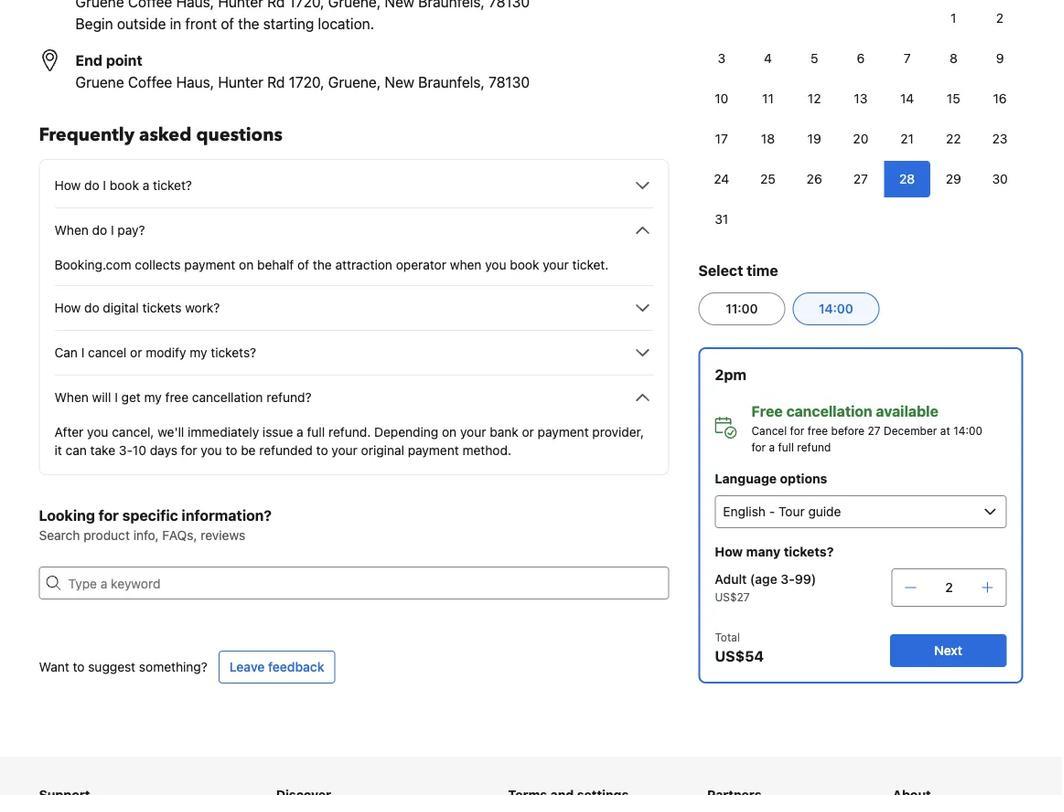 Task type: describe. For each thing, give the bounding box(es) containing it.
3
[[718, 51, 726, 66]]

options
[[780, 472, 827, 487]]

25 December 2023 checkbox
[[745, 161, 791, 198]]

many
[[746, 545, 781, 560]]

0 horizontal spatial of
[[221, 15, 234, 32]]

point
[[106, 52, 142, 69]]

total
[[715, 631, 740, 644]]

20 December 2023 checkbox
[[838, 121, 884, 157]]

refunded
[[259, 443, 313, 458]]

7
[[904, 51, 911, 66]]

2 horizontal spatial payment
[[538, 425, 589, 440]]

0 vertical spatial my
[[190, 345, 207, 360]]

2 horizontal spatial to
[[316, 443, 328, 458]]

i for book
[[103, 178, 106, 193]]

6 December 2023 checkbox
[[838, 40, 884, 77]]

28 cell
[[884, 157, 930, 198]]

1 horizontal spatial the
[[313, 258, 332, 273]]

1 horizontal spatial you
[[201, 443, 222, 458]]

refund?
[[266, 390, 311, 405]]

adult (age 3-99) us$27
[[715, 572, 816, 604]]

4 December 2023 checkbox
[[745, 40, 791, 77]]

19 December 2023 checkbox
[[791, 121, 838, 157]]

12 December 2023 checkbox
[[791, 81, 838, 117]]

work?
[[185, 301, 220, 316]]

modify
[[146, 345, 186, 360]]

tickets? inside dropdown button
[[211, 345, 256, 360]]

1 December 2023 checkbox
[[930, 0, 977, 37]]

2pm
[[715, 366, 747, 384]]

2 December 2023 checkbox
[[977, 0, 1023, 37]]

coffee
[[128, 74, 172, 91]]

tickets
[[142, 301, 182, 316]]

26
[[807, 172, 822, 187]]

0 horizontal spatial payment
[[184, 258, 235, 273]]

24 December 2023 checkbox
[[698, 161, 745, 198]]

december
[[884, 424, 937, 437]]

24
[[714, 172, 729, 187]]

location.
[[318, 15, 374, 32]]

booking.com collects payment on behalf of the attraction operator when you book your ticket.
[[54, 258, 609, 273]]

bank
[[490, 425, 519, 440]]

hunter
[[218, 74, 263, 91]]

new
[[385, 74, 414, 91]]

we'll
[[158, 425, 184, 440]]

rd
[[267, 74, 285, 91]]

0 vertical spatial you
[[485, 258, 506, 273]]

asked
[[139, 123, 192, 148]]

how for how do digital tickets work?
[[54, 301, 81, 316]]

begin
[[75, 15, 113, 32]]

questions
[[196, 123, 283, 148]]

how do digital tickets work?
[[54, 301, 220, 316]]

1 vertical spatial tickets?
[[784, 545, 834, 560]]

27 December 2023 checkbox
[[838, 161, 884, 198]]

issue
[[262, 425, 293, 440]]

do for pay?
[[92, 223, 107, 238]]

end point gruene coffee haus, hunter rd 1720, gruene, new braunfels, 78130
[[75, 52, 530, 91]]

in
[[170, 15, 181, 32]]

23
[[992, 131, 1008, 146]]

total us$54
[[715, 631, 764, 666]]

cancel
[[88, 345, 127, 360]]

3- inside adult (age 3-99) us$27
[[781, 572, 795, 587]]

16
[[993, 91, 1007, 106]]

3- inside after you cancel, we'll immediately issue a full refund. depending on your bank or payment provider, it can take 3-10 days for you to be refunded to your original payment method.
[[119, 443, 133, 458]]

21
[[900, 131, 914, 146]]

2 inside 2 checkbox
[[996, 11, 1004, 26]]

looking
[[39, 507, 95, 525]]

available
[[876, 403, 939, 420]]

27 inside option
[[853, 172, 868, 187]]

leave feedback
[[229, 660, 324, 675]]

31 December 2023 checkbox
[[698, 201, 745, 238]]

for inside looking for specific information? search product info, faqs, reviews
[[98, 507, 119, 525]]

us$54
[[715, 648, 764, 666]]

a inside free cancellation available cancel for free before 27 december at 14:00 for a full refund
[[769, 441, 775, 454]]

suggest
[[88, 660, 136, 675]]

for inside after you cancel, we'll immediately issue a full refund. depending on your bank or payment provider, it can take 3-10 days for you to be refunded to your original payment method.
[[181, 443, 197, 458]]

26 December 2023 checkbox
[[791, 161, 838, 198]]

21 December 2023 checkbox
[[884, 121, 930, 157]]

25
[[760, 172, 776, 187]]

when do i pay? button
[[54, 220, 654, 242]]

14:00 inside free cancellation available cancel for free before 27 december at 14:00 for a full refund
[[953, 424, 983, 437]]

11
[[762, 91, 774, 106]]

frequently
[[39, 123, 135, 148]]

pay?
[[117, 223, 145, 238]]

adult
[[715, 572, 747, 587]]

it
[[54, 443, 62, 458]]

cancellation inside 'when will i get my free cancellation refund?' dropdown button
[[192, 390, 263, 405]]

6
[[857, 51, 865, 66]]

refund.
[[328, 425, 371, 440]]

2 horizontal spatial your
[[543, 258, 569, 273]]

behalf
[[257, 258, 294, 273]]

16 December 2023 checkbox
[[977, 81, 1023, 117]]

or inside after you cancel, we'll immediately issue a full refund. depending on your bank or payment provider, it can take 3-10 days for you to be refunded to your original payment method.
[[522, 425, 534, 440]]

get
[[121, 390, 141, 405]]

front
[[185, 15, 217, 32]]

how do digital tickets work? button
[[54, 297, 654, 319]]

1 horizontal spatial to
[[225, 443, 237, 458]]

5
[[810, 51, 818, 66]]

cancel,
[[112, 425, 154, 440]]

18 December 2023 checkbox
[[745, 121, 791, 157]]

1 horizontal spatial payment
[[408, 443, 459, 458]]

want to suggest something?
[[39, 660, 208, 675]]

30 December 2023 checkbox
[[977, 161, 1023, 198]]

ticket.
[[572, 258, 609, 273]]

can i cancel or modify my tickets?
[[54, 345, 256, 360]]

take
[[90, 443, 115, 458]]

leave feedback button
[[219, 651, 335, 684]]

10 inside 10 december 2023 option
[[715, 91, 728, 106]]

0 vertical spatial the
[[238, 15, 259, 32]]

0 vertical spatial on
[[239, 258, 254, 273]]

free
[[751, 403, 783, 420]]

1 vertical spatial my
[[144, 390, 162, 405]]

29
[[946, 172, 961, 187]]

1
[[951, 11, 956, 26]]

provider,
[[592, 425, 644, 440]]

28 December 2023 checkbox
[[884, 161, 930, 198]]

booking.com
[[54, 258, 131, 273]]

or inside can i cancel or modify my tickets? dropdown button
[[130, 345, 142, 360]]

refund
[[797, 441, 831, 454]]

8 December 2023 checkbox
[[930, 40, 977, 77]]

8
[[950, 51, 958, 66]]

cancel
[[751, 424, 787, 437]]



Task type: locate. For each thing, give the bounding box(es) containing it.
language
[[715, 472, 777, 487]]

how up the can on the top of the page
[[54, 301, 81, 316]]

select
[[698, 262, 743, 279]]

0 vertical spatial a
[[142, 178, 149, 193]]

product
[[83, 528, 130, 543]]

be
[[241, 443, 256, 458]]

0 horizontal spatial the
[[238, 15, 259, 32]]

language options
[[715, 472, 827, 487]]

outside
[[117, 15, 166, 32]]

for up product
[[98, 507, 119, 525]]

how down frequently
[[54, 178, 81, 193]]

0 horizontal spatial cancellation
[[192, 390, 263, 405]]

select time
[[698, 262, 778, 279]]

1 horizontal spatial my
[[190, 345, 207, 360]]

18
[[761, 131, 775, 146]]

0 vertical spatial 10
[[715, 91, 728, 106]]

payment
[[184, 258, 235, 273], [538, 425, 589, 440], [408, 443, 459, 458]]

tickets? down work?
[[211, 345, 256, 360]]

payment up work?
[[184, 258, 235, 273]]

specific
[[122, 507, 178, 525]]

free for cancellation
[[808, 424, 828, 437]]

i up when do i pay?
[[103, 178, 106, 193]]

0 horizontal spatial book
[[110, 178, 139, 193]]

do left digital
[[84, 301, 99, 316]]

1 horizontal spatial free
[[808, 424, 828, 437]]

13 December 2023 checkbox
[[838, 81, 884, 117]]

0 vertical spatial full
[[307, 425, 325, 440]]

to right refunded on the bottom of page
[[316, 443, 328, 458]]

book inside dropdown button
[[110, 178, 139, 193]]

2 vertical spatial payment
[[408, 443, 459, 458]]

1 vertical spatial a
[[297, 425, 303, 440]]

cancellation inside free cancellation available cancel for free before 27 december at 14:00 for a full refund
[[786, 403, 872, 420]]

method.
[[462, 443, 511, 458]]

collects
[[135, 258, 181, 273]]

feedback
[[268, 660, 324, 675]]

when do i pay?
[[54, 223, 145, 238]]

1 vertical spatial 14:00
[[953, 424, 983, 437]]

how for how many tickets?
[[715, 545, 743, 560]]

do for book
[[84, 178, 99, 193]]

can i cancel or modify my tickets? button
[[54, 342, 654, 364]]

1 vertical spatial or
[[522, 425, 534, 440]]

free inside free cancellation available cancel for free before 27 december at 14:00 for a full refund
[[808, 424, 828, 437]]

0 horizontal spatial 10
[[133, 443, 146, 458]]

how for how do i book a ticket?
[[54, 178, 81, 193]]

1 vertical spatial free
[[808, 424, 828, 437]]

3- down cancel,
[[119, 443, 133, 458]]

1 horizontal spatial 10
[[715, 91, 728, 106]]

1 horizontal spatial book
[[510, 258, 539, 273]]

of right behalf
[[297, 258, 309, 273]]

2 vertical spatial how
[[715, 545, 743, 560]]

5 December 2023 checkbox
[[791, 40, 838, 77]]

1 horizontal spatial your
[[460, 425, 486, 440]]

0 vertical spatial do
[[84, 178, 99, 193]]

how up adult
[[715, 545, 743, 560]]

23 December 2023 checkbox
[[977, 121, 1023, 157]]

1 vertical spatial 2
[[945, 580, 953, 596]]

1 vertical spatial full
[[778, 441, 794, 454]]

2 up next
[[945, 580, 953, 596]]

my right modify
[[190, 345, 207, 360]]

you down immediately
[[201, 443, 222, 458]]

want
[[39, 660, 69, 675]]

cancellation
[[192, 390, 263, 405], [786, 403, 872, 420]]

i right the can on the top of the page
[[81, 345, 84, 360]]

0 vertical spatial tickets?
[[211, 345, 256, 360]]

1 vertical spatial 3-
[[781, 572, 795, 587]]

the left attraction on the left top
[[313, 258, 332, 273]]

99)
[[795, 572, 816, 587]]

1 horizontal spatial or
[[522, 425, 534, 440]]

0 horizontal spatial on
[[239, 258, 254, 273]]

you up take
[[87, 425, 108, 440]]

2 horizontal spatial you
[[485, 258, 506, 273]]

29 December 2023 checkbox
[[930, 161, 977, 198]]

begin outside in front of the starting location.
[[75, 15, 374, 32]]

28
[[899, 172, 915, 187]]

payment down depending
[[408, 443, 459, 458]]

15 December 2023 checkbox
[[930, 81, 977, 117]]

10 inside after you cancel, we'll immediately issue a full refund. depending on your bank or payment provider, it can take 3-10 days for you to be refunded to your original payment method.
[[133, 443, 146, 458]]

0 horizontal spatial or
[[130, 345, 142, 360]]

my
[[190, 345, 207, 360], [144, 390, 162, 405]]

a left the ticket?
[[142, 178, 149, 193]]

0 horizontal spatial 3-
[[119, 443, 133, 458]]

1 horizontal spatial a
[[297, 425, 303, 440]]

0 vertical spatial how
[[54, 178, 81, 193]]

13
[[854, 91, 868, 106]]

0 vertical spatial or
[[130, 345, 142, 360]]

0 horizontal spatial tickets?
[[211, 345, 256, 360]]

or right "cancel"
[[130, 345, 142, 360]]

for down cancel
[[751, 441, 766, 454]]

0 vertical spatial free
[[165, 390, 189, 405]]

0 vertical spatial when
[[54, 223, 89, 238]]

31
[[715, 212, 728, 227]]

7 December 2023 checkbox
[[884, 40, 930, 77]]

after
[[54, 425, 84, 440]]

original
[[361, 443, 404, 458]]

20
[[853, 131, 869, 146]]

Type a keyword field
[[61, 567, 669, 600]]

braunfels,
[[418, 74, 485, 91]]

free up we'll
[[165, 390, 189, 405]]

10 down 3 option at the top right of the page
[[715, 91, 728, 106]]

when left will
[[54, 390, 89, 405]]

1 vertical spatial when
[[54, 390, 89, 405]]

0 vertical spatial 2
[[996, 11, 1004, 26]]

1 when from the top
[[54, 223, 89, 238]]

2
[[996, 11, 1004, 26], [945, 580, 953, 596]]

1 horizontal spatial 3-
[[781, 572, 795, 587]]

10
[[715, 91, 728, 106], [133, 443, 146, 458]]

on
[[239, 258, 254, 273], [442, 425, 457, 440]]

time
[[747, 262, 778, 279]]

14 December 2023 checkbox
[[884, 81, 930, 117]]

starting
[[263, 15, 314, 32]]

1 vertical spatial of
[[297, 258, 309, 273]]

2 horizontal spatial a
[[769, 441, 775, 454]]

1 horizontal spatial tickets?
[[784, 545, 834, 560]]

full inside free cancellation available cancel for free before 27 december at 14:00 for a full refund
[[778, 441, 794, 454]]

1 horizontal spatial full
[[778, 441, 794, 454]]

when will i get my free cancellation refund?
[[54, 390, 311, 405]]

end
[[75, 52, 102, 69]]

2 vertical spatial you
[[201, 443, 222, 458]]

0 vertical spatial book
[[110, 178, 139, 193]]

10 down cancel,
[[133, 443, 146, 458]]

2 up 9
[[996, 11, 1004, 26]]

0 horizontal spatial my
[[144, 390, 162, 405]]

27 right before
[[868, 424, 881, 437]]

1 horizontal spatial on
[[442, 425, 457, 440]]

at
[[940, 424, 950, 437]]

my right get
[[144, 390, 162, 405]]

0 horizontal spatial 2
[[945, 580, 953, 596]]

9 December 2023 checkbox
[[977, 40, 1023, 77]]

4
[[764, 51, 772, 66]]

1 vertical spatial 27
[[868, 424, 881, 437]]

after you cancel, we'll immediately issue a full refund. depending on your bank or payment provider, it can take 3-10 days for you to be refunded to your original payment method.
[[54, 425, 644, 458]]

free cancellation available cancel for free before 27 december at 14:00 for a full refund
[[751, 403, 983, 454]]

0 vertical spatial of
[[221, 15, 234, 32]]

1 vertical spatial on
[[442, 425, 457, 440]]

i right will
[[115, 390, 118, 405]]

1 horizontal spatial 14:00
[[953, 424, 983, 437]]

when inside when do i pay? dropdown button
[[54, 223, 89, 238]]

2 vertical spatial do
[[84, 301, 99, 316]]

2 when from the top
[[54, 390, 89, 405]]

17 December 2023 checkbox
[[698, 121, 745, 157]]

for right days
[[181, 443, 197, 458]]

when will i get my free cancellation refund? button
[[54, 387, 654, 409]]

your up method.
[[460, 425, 486, 440]]

i for pay?
[[111, 223, 114, 238]]

when
[[450, 258, 482, 273]]

do left the 'pay?'
[[92, 223, 107, 238]]

tickets?
[[211, 345, 256, 360], [784, 545, 834, 560]]

78130
[[489, 74, 530, 91]]

for up refund at the right
[[790, 424, 804, 437]]

cancellation up before
[[786, 403, 872, 420]]

i
[[103, 178, 106, 193], [111, 223, 114, 238], [81, 345, 84, 360], [115, 390, 118, 405]]

haus,
[[176, 74, 214, 91]]

looking for specific information? search product info, faqs, reviews
[[39, 507, 272, 543]]

cancellation up immediately
[[192, 390, 263, 405]]

your left ticket.
[[543, 258, 569, 273]]

when
[[54, 223, 89, 238], [54, 390, 89, 405]]

1 vertical spatial how
[[54, 301, 81, 316]]

full inside after you cancel, we'll immediately issue a full refund. depending on your bank or payment provider, it can take 3-10 days for you to be refunded to your original payment method.
[[307, 425, 325, 440]]

how many tickets?
[[715, 545, 834, 560]]

9
[[996, 51, 1004, 66]]

book up the 'pay?'
[[110, 178, 139, 193]]

ticket?
[[153, 178, 192, 193]]

0 vertical spatial 14:00
[[819, 301, 853, 317]]

0 horizontal spatial full
[[307, 425, 325, 440]]

do up when do i pay?
[[84, 178, 99, 193]]

a right issue
[[297, 425, 303, 440]]

2 vertical spatial a
[[769, 441, 775, 454]]

of right front
[[221, 15, 234, 32]]

full left refund.
[[307, 425, 325, 440]]

i left the 'pay?'
[[111, 223, 114, 238]]

0 horizontal spatial 14:00
[[819, 301, 853, 317]]

gruene,
[[328, 74, 381, 91]]

0 horizontal spatial to
[[73, 660, 85, 675]]

1 vertical spatial payment
[[538, 425, 589, 440]]

days
[[150, 443, 177, 458]]

the left starting at the left top of the page
[[238, 15, 259, 32]]

1 vertical spatial do
[[92, 223, 107, 238]]

or right bank
[[522, 425, 534, 440]]

immediately
[[188, 425, 259, 440]]

next
[[934, 644, 962, 659]]

full down cancel
[[778, 441, 794, 454]]

3 December 2023 checkbox
[[698, 40, 745, 77]]

to left be
[[225, 443, 237, 458]]

do for tickets
[[84, 301, 99, 316]]

on inside after you cancel, we'll immediately issue a full refund. depending on your bank or payment provider, it can take 3-10 days for you to be refunded to your original payment method.
[[442, 425, 457, 440]]

(age
[[750, 572, 777, 587]]

0 vertical spatial 27
[[853, 172, 868, 187]]

1 vertical spatial the
[[313, 258, 332, 273]]

search
[[39, 528, 80, 543]]

1 vertical spatial 10
[[133, 443, 146, 458]]

free inside dropdown button
[[165, 390, 189, 405]]

will
[[92, 390, 111, 405]]

when for when do i pay?
[[54, 223, 89, 238]]

14:00
[[819, 301, 853, 317], [953, 424, 983, 437]]

book right when
[[510, 258, 539, 273]]

22
[[946, 131, 961, 146]]

on left behalf
[[239, 258, 254, 273]]

10 December 2023 checkbox
[[698, 81, 745, 117]]

when inside 'when will i get my free cancellation refund?' dropdown button
[[54, 390, 89, 405]]

1 vertical spatial you
[[87, 425, 108, 440]]

1 horizontal spatial of
[[297, 258, 309, 273]]

1 vertical spatial book
[[510, 258, 539, 273]]

leave
[[229, 660, 265, 675]]

can
[[65, 443, 87, 458]]

info,
[[133, 528, 159, 543]]

to right want
[[73, 660, 85, 675]]

1 horizontal spatial cancellation
[[786, 403, 872, 420]]

free up refund at the right
[[808, 424, 828, 437]]

0 vertical spatial 3-
[[119, 443, 133, 458]]

a inside dropdown button
[[142, 178, 149, 193]]

depending
[[374, 425, 438, 440]]

0 horizontal spatial free
[[165, 390, 189, 405]]

when up booking.com
[[54, 223, 89, 238]]

a inside after you cancel, we'll immediately issue a full refund. depending on your bank or payment provider, it can take 3-10 days for you to be refunded to your original payment method.
[[297, 425, 303, 440]]

0 vertical spatial your
[[543, 258, 569, 273]]

15
[[947, 91, 960, 106]]

a down cancel
[[769, 441, 775, 454]]

2 vertical spatial your
[[331, 443, 358, 458]]

0 horizontal spatial a
[[142, 178, 149, 193]]

0 vertical spatial payment
[[184, 258, 235, 273]]

your down refund.
[[331, 443, 358, 458]]

gruene
[[75, 74, 124, 91]]

payment left 'provider,'
[[538, 425, 589, 440]]

0 horizontal spatial your
[[331, 443, 358, 458]]

22 December 2023 checkbox
[[930, 121, 977, 157]]

1 vertical spatial your
[[460, 425, 486, 440]]

to
[[225, 443, 237, 458], [316, 443, 328, 458], [73, 660, 85, 675]]

how do i book a ticket? button
[[54, 175, 654, 197]]

0 horizontal spatial you
[[87, 425, 108, 440]]

before
[[831, 424, 865, 437]]

1 horizontal spatial 2
[[996, 11, 1004, 26]]

3- right (age
[[781, 572, 795, 587]]

12
[[808, 91, 821, 106]]

on right depending
[[442, 425, 457, 440]]

reviews
[[201, 528, 245, 543]]

free for will
[[165, 390, 189, 405]]

when for when will i get my free cancellation refund?
[[54, 390, 89, 405]]

you right when
[[485, 258, 506, 273]]

27 inside free cancellation available cancel for free before 27 december at 14:00 for a full refund
[[868, 424, 881, 437]]

tickets? up the 99)
[[784, 545, 834, 560]]

i for get
[[115, 390, 118, 405]]

11 December 2023 checkbox
[[745, 81, 791, 117]]

27 down 20 december 2023 checkbox
[[853, 172, 868, 187]]



Task type: vqa. For each thing, say whether or not it's contained in the screenshot.
New York 5 Jan–6 Jan, 2 people
no



